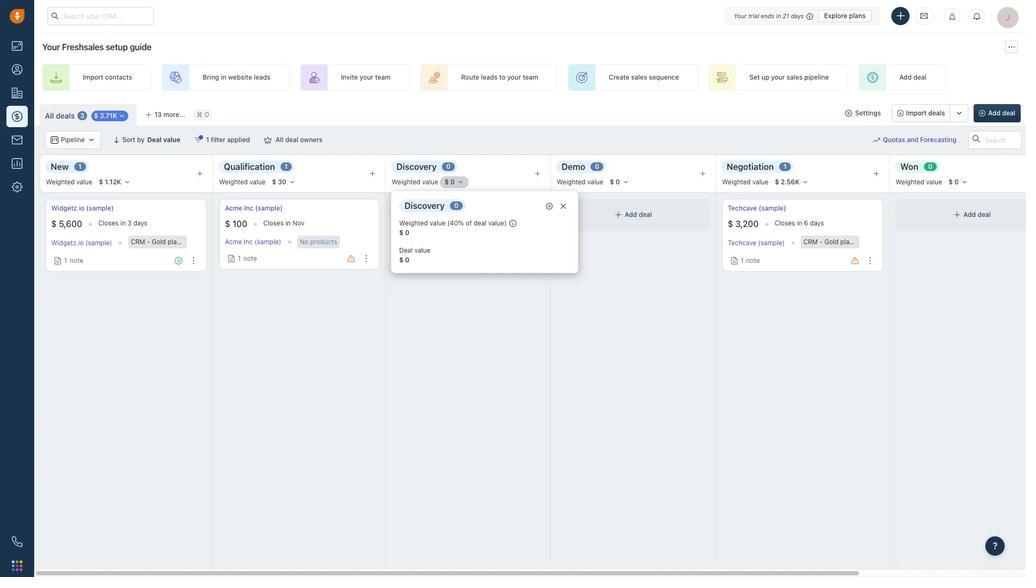 Task type: vqa. For each thing, say whether or not it's contained in the screenshot.
Corp
no



Task type: describe. For each thing, give the bounding box(es) containing it.
container_wx8msf4aqz5i3rn1 image inside settings popup button
[[845, 110, 853, 117]]

weighted for qualification
[[219, 178, 248, 186]]

30
[[278, 178, 286, 186]]

sort
[[122, 136, 135, 144]]

value)
[[488, 219, 507, 227]]

add inside add deal button
[[989, 109, 1001, 117]]

bring in website leads link
[[162, 64, 290, 91]]

21
[[783, 12, 789, 19]]

$ 3.71k
[[94, 112, 117, 120]]

$ 1.12k
[[99, 178, 121, 186]]

sales inside "link"
[[787, 73, 803, 81]]

settings button
[[840, 104, 887, 122]]

5,600
[[59, 219, 82, 229]]

$ 0 for discovery
[[445, 178, 455, 186]]

1 acme from the top
[[225, 204, 242, 212]]

invite your team link
[[300, 64, 410, 91]]

$ 2.56k button
[[770, 176, 814, 188]]

route leads to your team
[[461, 73, 538, 81]]

no
[[300, 238, 309, 246]]

in left 21
[[776, 12, 781, 19]]

bring in website leads
[[203, 73, 270, 81]]

all for deals
[[45, 111, 54, 120]]

$ 0 for won
[[949, 178, 959, 186]]

closes for 100
[[263, 219, 284, 227]]

pipeline button
[[45, 131, 101, 149]]

to
[[499, 73, 506, 81]]

set
[[750, 73, 760, 81]]

add deal link
[[859, 64, 946, 91]]

deal inside all deal owners button
[[285, 136, 298, 144]]

phone element
[[6, 531, 28, 553]]

freshsales
[[62, 42, 104, 52]]

1 note for 3,200
[[741, 257, 760, 265]]

(sample) inside widgetz.io (sample) link
[[86, 204, 114, 212]]

nov
[[293, 219, 305, 227]]

invite
[[341, 73, 358, 81]]

contacts
[[105, 73, 132, 81]]

$ 0 for demo
[[610, 178, 620, 186]]

no products
[[300, 238, 337, 246]]

$ inside deal value $ 0
[[399, 256, 404, 264]]

1 acme inc (sample) link from the top
[[225, 204, 283, 213]]

weighted value for demo
[[557, 178, 603, 186]]

gold for $ 3,200
[[825, 238, 839, 246]]

$ 30 button
[[267, 176, 300, 188]]

container_wx8msf4aqz5i3rn1 image inside pipeline popup button
[[87, 136, 95, 144]]

$ 0 button for won
[[944, 176, 973, 188]]

value for new
[[76, 178, 92, 186]]

bring
[[203, 73, 219, 81]]

2 team from the left
[[523, 73, 538, 81]]

1.12k
[[105, 178, 121, 186]]

closes for 3,200
[[775, 219, 795, 227]]

1 widgetz.io from the top
[[51, 204, 85, 212]]

import deals group
[[892, 104, 969, 122]]

days for $ 3,200
[[810, 219, 824, 227]]

container_wx8msf4aqz5i3rn1 image inside discovery dialog
[[560, 203, 567, 210]]

invite your team
[[341, 73, 391, 81]]

quotas and forecasting link
[[873, 131, 968, 149]]

your for your freshsales setup guide
[[42, 42, 60, 52]]

1 inside button
[[206, 136, 209, 144]]

ends
[[761, 12, 775, 19]]

$ 5,600
[[51, 219, 82, 229]]

note for $ 100
[[244, 254, 257, 262]]

route leads to your team link
[[421, 64, 558, 91]]

value for qualification
[[250, 178, 266, 186]]

weighted for new
[[46, 178, 75, 186]]

2 acme inc (sample) from the top
[[225, 238, 281, 246]]

pipeline
[[61, 136, 85, 144]]

set up your sales pipeline link
[[709, 64, 848, 91]]

add inside add deal link
[[900, 73, 912, 81]]

weighted value for new
[[46, 178, 92, 186]]

import contacts link
[[42, 64, 151, 91]]

2.56k
[[781, 178, 800, 186]]

crm - gold plan monthly (sample) for $ 3,200
[[804, 238, 908, 246]]

create sales sequence link
[[568, 64, 698, 91]]

deal inside discovery dialog
[[474, 219, 487, 227]]

deals for all
[[56, 111, 75, 120]]

100
[[233, 219, 247, 229]]

- for $ 5,600
[[147, 238, 150, 246]]

your trial ends in 21 days
[[734, 12, 804, 19]]

and
[[907, 136, 919, 144]]

2 techcave from the top
[[728, 239, 757, 247]]

$ inside dropdown button
[[94, 112, 98, 120]]

1 down $ 3,200
[[741, 257, 744, 265]]

settings
[[855, 109, 881, 117]]

weighted for negotiation
[[722, 178, 751, 186]]

plan for 5,600
[[168, 238, 181, 246]]

import deals button
[[892, 104, 951, 122]]

weighted value for negotiation
[[722, 178, 769, 186]]

won
[[901, 162, 919, 171]]

all for deal
[[276, 136, 284, 144]]

weighted value (40% of deal value)
[[399, 219, 507, 227]]

crm for $ 3,200
[[804, 238, 818, 246]]

0 vertical spatial discovery
[[397, 162, 437, 171]]

filter
[[211, 136, 225, 144]]

(sample) inside acme inc (sample) link
[[255, 204, 283, 212]]

o
[[204, 111, 209, 119]]

⌘
[[197, 111, 202, 119]]

13 more...
[[155, 111, 185, 119]]

all deal owners button
[[257, 131, 330, 149]]

import deals
[[906, 109, 945, 117]]

Search your CRM... text field
[[47, 7, 154, 25]]

guide
[[130, 42, 152, 52]]

$ 0 button for demo
[[605, 176, 634, 188]]

weighted for demo
[[557, 178, 586, 186]]

your for your trial ends in 21 days
[[734, 12, 747, 19]]

create
[[609, 73, 630, 81]]

gold for $ 5,600
[[152, 238, 166, 246]]

send email image
[[921, 11, 928, 20]]

qualification
[[224, 162, 275, 171]]

plan for 3,200
[[841, 238, 853, 246]]

website
[[228, 73, 252, 81]]

1 widgetz.io (sample) link from the top
[[51, 204, 114, 213]]

1 sales from the left
[[631, 73, 647, 81]]

note for $ 5,600
[[70, 257, 83, 265]]

applied
[[227, 136, 250, 144]]

products
[[310, 238, 337, 246]]

1 acme inc (sample) from the top
[[225, 204, 283, 212]]

quotas and forecasting
[[883, 136, 957, 144]]

crm - gold plan monthly (sample) for $ 5,600
[[131, 238, 235, 246]]

add deal inside button
[[989, 109, 1016, 117]]

sort by deal value
[[122, 136, 180, 144]]

in for negotiation
[[797, 219, 803, 227]]

explore plans link
[[819, 9, 872, 22]]

2 widgetz.io (sample) from the top
[[51, 239, 112, 247]]

container_wx8msf4aqz5i3rn1 image inside quotas and forecasting link
[[873, 136, 881, 144]]

3 for in
[[128, 219, 132, 227]]

$ 1.12k button
[[94, 176, 135, 188]]

quotas
[[883, 136, 905, 144]]

1 down 100
[[238, 254, 241, 262]]

2 acme from the top
[[225, 238, 242, 246]]

value for won
[[927, 178, 942, 186]]

(sample) inside techcave (sample) link
[[759, 204, 786, 212]]

$ 3.71k button
[[88, 110, 132, 122]]

1 right new
[[78, 163, 82, 171]]

container_wx8msf4aqz5i3rn1 image inside all deal owners button
[[264, 136, 271, 144]]

closes for 5,600
[[98, 219, 119, 227]]

explore
[[824, 11, 848, 20]]

more...
[[163, 111, 185, 119]]

negotiation
[[727, 162, 774, 171]]

13
[[155, 111, 162, 119]]

closes in 3 days
[[98, 219, 147, 227]]

demo
[[562, 162, 586, 171]]

value inside deal value $ 0
[[415, 246, 431, 254]]

pipeline
[[805, 73, 829, 81]]

setup
[[106, 42, 128, 52]]



Task type: locate. For each thing, give the bounding box(es) containing it.
1 plan from the left
[[168, 238, 181, 246]]

crm down 6
[[804, 238, 818, 246]]

1 horizontal spatial your
[[734, 12, 747, 19]]

weighted value for discovery
[[392, 178, 438, 186]]

deals up forecasting
[[929, 109, 945, 117]]

(40%
[[448, 219, 464, 227]]

1 vertical spatial discovery
[[405, 201, 445, 210]]

import inside import deals button
[[906, 109, 927, 117]]

container_wx8msf4aqz5i3rn1 image inside 1 filter applied button
[[194, 136, 202, 144]]

weighted
[[46, 178, 75, 186], [219, 178, 248, 186], [392, 178, 421, 186], [557, 178, 586, 186], [722, 178, 751, 186], [896, 178, 925, 186], [399, 219, 428, 227]]

2 horizontal spatial note
[[747, 257, 760, 265]]

all left the 'owners' in the left of the page
[[276, 136, 284, 144]]

acme inc (sample) link down 100
[[225, 238, 281, 246]]

container_wx8msf4aqz5i3rn1 image
[[87, 136, 95, 144], [264, 136, 271, 144], [546, 203, 553, 210], [615, 211, 622, 219], [509, 220, 517, 227], [228, 255, 235, 262], [54, 257, 61, 265]]

widgetz.io
[[51, 204, 85, 212], [51, 239, 84, 247]]

monthly for 5,600
[[182, 238, 207, 246]]

2 horizontal spatial closes
[[775, 219, 795, 227]]

techcave (sample)
[[728, 204, 786, 212], [728, 239, 785, 247]]

your freshsales setup guide
[[42, 42, 152, 52]]

3 for deals
[[80, 112, 84, 120]]

widgetz.io up $ 5,600
[[51, 204, 85, 212]]

your right the up
[[771, 73, 785, 81]]

container_wx8msf4aqz5i3rn1 image inside pipeline popup button
[[51, 136, 58, 144]]

1 horizontal spatial note
[[244, 254, 257, 262]]

leads right website
[[254, 73, 270, 81]]

closes in 6 days
[[775, 219, 824, 227]]

$ 3,200
[[728, 219, 759, 229]]

0
[[446, 163, 451, 171], [595, 163, 599, 171], [928, 163, 933, 171], [451, 178, 455, 186], [616, 178, 620, 186], [955, 178, 959, 186], [454, 202, 459, 210], [405, 229, 410, 237], [405, 256, 410, 264]]

set up your sales pipeline
[[750, 73, 829, 81]]

3 closes from the left
[[775, 219, 795, 227]]

your inside "link"
[[771, 73, 785, 81]]

0 horizontal spatial gold
[[152, 238, 166, 246]]

1 note for 5,600
[[64, 257, 83, 265]]

import left contacts
[[83, 73, 103, 81]]

closes left nov
[[263, 219, 284, 227]]

widgetz.io (sample) link up 5,600
[[51, 204, 114, 213]]

weighted for won
[[896, 178, 925, 186]]

0 horizontal spatial import
[[83, 73, 103, 81]]

of
[[466, 219, 472, 227]]

0 vertical spatial inc
[[244, 204, 254, 212]]

container_wx8msf4aqz5i3rn1 image inside $ 3.71k button
[[118, 112, 126, 120]]

all inside button
[[276, 136, 284, 144]]

up
[[762, 73, 770, 81]]

2 horizontal spatial days
[[810, 219, 824, 227]]

value for negotiation
[[753, 178, 769, 186]]

2 horizontal spatial $ 0 button
[[944, 176, 973, 188]]

2 weighted value from the left
[[219, 178, 266, 186]]

-
[[147, 238, 150, 246], [820, 238, 823, 246]]

0 vertical spatial acme inc (sample)
[[225, 204, 283, 212]]

techcave up $ 3,200
[[728, 204, 757, 212]]

1 weighted value from the left
[[46, 178, 92, 186]]

inc down 100
[[244, 238, 253, 246]]

1 vertical spatial acme
[[225, 238, 242, 246]]

- for $ 3,200
[[820, 238, 823, 246]]

in left 6
[[797, 219, 803, 227]]

3 right the all deals "link"
[[80, 112, 84, 120]]

3 down $ 1.12k button
[[128, 219, 132, 227]]

0 horizontal spatial leads
[[254, 73, 270, 81]]

2 leads from the left
[[481, 73, 498, 81]]

1 horizontal spatial deals
[[929, 109, 945, 117]]

sales right create
[[631, 73, 647, 81]]

1 vertical spatial all
[[276, 136, 284, 144]]

create sales sequence
[[609, 73, 679, 81]]

freshworks switcher image
[[12, 561, 22, 571]]

leads
[[254, 73, 270, 81], [481, 73, 498, 81]]

$ 2.56k
[[775, 178, 800, 186]]

0 horizontal spatial monthly
[[182, 238, 207, 246]]

widgetz.io (sample) up 5,600
[[51, 204, 114, 212]]

owners
[[300, 136, 323, 144]]

2 $ 0 button from the left
[[605, 176, 634, 188]]

inc up 100
[[244, 204, 254, 212]]

team right invite
[[375, 73, 391, 81]]

1 vertical spatial techcave (sample) link
[[728, 239, 785, 247]]

weighted value for won
[[896, 178, 942, 186]]

1 gold from the left
[[152, 238, 166, 246]]

$ 30
[[272, 178, 286, 186]]

2 inc from the top
[[244, 238, 253, 246]]

2 horizontal spatial your
[[771, 73, 785, 81]]

deal inside deal value $ 0
[[399, 246, 413, 254]]

days for $ 5,600
[[133, 219, 147, 227]]

1 horizontal spatial team
[[523, 73, 538, 81]]

0 inside deal value $ 0
[[405, 256, 410, 264]]

1 team from the left
[[375, 73, 391, 81]]

3.71k
[[100, 112, 117, 120]]

2 your from the left
[[507, 73, 521, 81]]

1 vertical spatial widgetz.io (sample)
[[51, 239, 112, 247]]

crm down closes in 3 days
[[131, 238, 145, 246]]

0 vertical spatial 3
[[80, 112, 84, 120]]

gold
[[152, 238, 166, 246], [825, 238, 839, 246]]

all
[[45, 111, 54, 120], [276, 136, 284, 144]]

1 down $ 5,600
[[64, 257, 67, 265]]

weighted for discovery
[[392, 178, 421, 186]]

your right invite
[[360, 73, 374, 81]]

1 $ 0 button from the left
[[440, 176, 469, 188]]

2 acme inc (sample) link from the top
[[225, 238, 281, 246]]

1 vertical spatial deal
[[399, 246, 413, 254]]

1 crm from the left
[[131, 238, 145, 246]]

import for import deals
[[906, 109, 927, 117]]

Search field
[[969, 131, 1022, 149]]

plan
[[168, 238, 181, 246], [841, 238, 853, 246]]

days right 6
[[810, 219, 824, 227]]

1 horizontal spatial plan
[[841, 238, 853, 246]]

0 horizontal spatial your
[[360, 73, 374, 81]]

1 horizontal spatial -
[[820, 238, 823, 246]]

deals
[[929, 109, 945, 117], [56, 111, 75, 120]]

4 weighted value from the left
[[557, 178, 603, 186]]

1 up $ 30 button
[[285, 163, 288, 171]]

in for new
[[120, 219, 126, 227]]

techcave (sample) link down 3,200
[[728, 239, 785, 247]]

0 vertical spatial techcave (sample)
[[728, 204, 786, 212]]

import up quotas and forecasting
[[906, 109, 927, 117]]

2 gold from the left
[[825, 238, 839, 246]]

$ 0 button
[[440, 176, 469, 188], [605, 176, 634, 188], [944, 176, 973, 188]]

⌘ o
[[197, 111, 209, 119]]

0 horizontal spatial team
[[375, 73, 391, 81]]

deal inside add deal link
[[914, 73, 927, 81]]

0 horizontal spatial $ 0 button
[[440, 176, 469, 188]]

1 your from the left
[[360, 73, 374, 81]]

2 techcave (sample) from the top
[[728, 239, 785, 247]]

0 vertical spatial widgetz.io (sample) link
[[51, 204, 114, 213]]

0 vertical spatial acme
[[225, 204, 242, 212]]

1 horizontal spatial gold
[[825, 238, 839, 246]]

sequence
[[649, 73, 679, 81]]

0 vertical spatial your
[[734, 12, 747, 19]]

0 horizontal spatial crm
[[131, 238, 145, 246]]

0 vertical spatial deal
[[147, 136, 162, 144]]

3 your from the left
[[771, 73, 785, 81]]

1 note down 3,200
[[741, 257, 760, 265]]

3 inside all deals 3
[[80, 112, 84, 120]]

team right to
[[523, 73, 538, 81]]

closes in nov
[[263, 219, 305, 227]]

6
[[804, 219, 808, 227]]

deal inside add deal button
[[1003, 109, 1016, 117]]

1 vertical spatial 3
[[128, 219, 132, 227]]

0 horizontal spatial deals
[[56, 111, 75, 120]]

0 horizontal spatial 3
[[80, 112, 84, 120]]

import inside import contacts link
[[83, 73, 103, 81]]

value for discovery
[[422, 178, 438, 186]]

3 weighted value from the left
[[392, 178, 438, 186]]

add
[[900, 73, 912, 81], [989, 109, 1001, 117], [460, 211, 472, 219], [625, 211, 637, 219], [964, 211, 976, 219]]

1 vertical spatial widgetz.io
[[51, 239, 84, 247]]

sales left 'pipeline'
[[787, 73, 803, 81]]

1 horizontal spatial 1 note
[[238, 254, 257, 262]]

0 horizontal spatial plan
[[168, 238, 181, 246]]

add deal
[[900, 73, 927, 81], [989, 109, 1016, 117], [460, 211, 487, 219], [625, 211, 652, 219], [964, 211, 991, 219]]

1 horizontal spatial leads
[[481, 73, 498, 81]]

1 vertical spatial your
[[42, 42, 60, 52]]

13 more... button
[[140, 107, 191, 122]]

deal
[[914, 73, 927, 81], [1003, 109, 1016, 117], [285, 136, 298, 144], [474, 211, 487, 219], [639, 211, 652, 219], [978, 211, 991, 219], [474, 219, 487, 227]]

0 horizontal spatial days
[[133, 219, 147, 227]]

1 note down 100
[[238, 254, 257, 262]]

0 horizontal spatial closes
[[98, 219, 119, 227]]

1 vertical spatial techcave (sample)
[[728, 239, 785, 247]]

0 vertical spatial all
[[45, 111, 54, 120]]

leads left to
[[481, 73, 498, 81]]

in for qualification
[[286, 219, 291, 227]]

2 horizontal spatial 1 note
[[741, 257, 760, 265]]

0 horizontal spatial sales
[[631, 73, 647, 81]]

note down 100
[[244, 254, 257, 262]]

2 crm - gold plan monthly (sample) from the left
[[804, 238, 908, 246]]

$ 3.71k button
[[91, 111, 128, 122]]

deal value $ 0
[[399, 246, 431, 264]]

1 horizontal spatial crm - gold plan monthly (sample)
[[804, 238, 908, 246]]

all deals link
[[45, 110, 75, 121]]

0 horizontal spatial deal
[[147, 136, 162, 144]]

crm
[[131, 238, 145, 246], [804, 238, 818, 246]]

1 horizontal spatial your
[[507, 73, 521, 81]]

(sample)
[[86, 204, 114, 212], [255, 204, 283, 212], [759, 204, 786, 212], [209, 238, 235, 246], [881, 238, 908, 246], [255, 238, 281, 246], [86, 239, 112, 247], [758, 239, 785, 247]]

2 crm from the left
[[804, 238, 818, 246]]

6 weighted value from the left
[[896, 178, 942, 186]]

1 up the $ 2.56k
[[784, 163, 787, 171]]

0 vertical spatial techcave (sample) link
[[728, 204, 786, 213]]

crm for $ 5,600
[[131, 238, 145, 246]]

widgetz.io down $ 5,600
[[51, 239, 84, 247]]

1 techcave (sample) link from the top
[[728, 204, 786, 213]]

widgetz.io (sample) down 5,600
[[51, 239, 112, 247]]

sales
[[631, 73, 647, 81], [787, 73, 803, 81]]

import
[[83, 73, 103, 81], [906, 109, 927, 117]]

weighted value for qualification
[[219, 178, 266, 186]]

your
[[360, 73, 374, 81], [507, 73, 521, 81], [771, 73, 785, 81]]

deals up pipeline
[[56, 111, 75, 120]]

techcave (sample) link
[[728, 204, 786, 213], [728, 239, 785, 247]]

1 horizontal spatial days
[[791, 12, 804, 19]]

acme up $ 100
[[225, 204, 242, 212]]

1 horizontal spatial 3
[[128, 219, 132, 227]]

monthly for 3,200
[[855, 238, 880, 246]]

your left trial
[[734, 12, 747, 19]]

1 horizontal spatial import
[[906, 109, 927, 117]]

your right to
[[507, 73, 521, 81]]

$ 0 button for discovery
[[440, 176, 469, 188]]

$ 0 inside discovery dialog
[[399, 229, 410, 237]]

import for import contacts
[[83, 73, 103, 81]]

1 techcave from the top
[[728, 204, 757, 212]]

acme inc (sample) link up 100
[[225, 204, 283, 213]]

1 horizontal spatial crm
[[804, 238, 818, 246]]

all up pipeline popup button
[[45, 111, 54, 120]]

your
[[734, 12, 747, 19], [42, 42, 60, 52]]

$ 100
[[225, 219, 247, 229]]

new
[[51, 162, 69, 171]]

deals inside button
[[929, 109, 945, 117]]

3,200
[[736, 219, 759, 229]]

0 horizontal spatial all
[[45, 111, 54, 120]]

discovery dialog
[[391, 191, 578, 273]]

$
[[94, 112, 98, 120], [99, 178, 103, 186], [272, 178, 276, 186], [445, 178, 449, 186], [610, 178, 614, 186], [775, 178, 779, 186], [949, 178, 953, 186], [51, 219, 57, 229], [225, 219, 230, 229], [728, 219, 733, 229], [399, 229, 404, 237], [399, 256, 404, 264]]

2 widgetz.io (sample) link from the top
[[51, 239, 112, 247]]

1 closes from the left
[[98, 219, 119, 227]]

closes right 5,600
[[98, 219, 119, 227]]

1 vertical spatial inc
[[244, 238, 253, 246]]

1 horizontal spatial $ 0 button
[[605, 176, 634, 188]]

deals for import
[[929, 109, 945, 117]]

1 vertical spatial acme inc (sample)
[[225, 238, 281, 246]]

0 vertical spatial acme inc (sample) link
[[225, 204, 283, 213]]

1 horizontal spatial closes
[[263, 219, 284, 227]]

in
[[776, 12, 781, 19], [221, 73, 226, 81], [120, 219, 126, 227], [286, 219, 291, 227], [797, 219, 803, 227]]

widgetz.io (sample) link down 5,600
[[51, 239, 112, 247]]

import contacts
[[83, 73, 132, 81]]

weighted inside discovery dialog
[[399, 219, 428, 227]]

2 plan from the left
[[841, 238, 853, 246]]

1 - from the left
[[147, 238, 150, 246]]

1 leads from the left
[[254, 73, 270, 81]]

phone image
[[12, 537, 22, 547]]

widgetz.io (sample) link
[[51, 204, 114, 213], [51, 239, 112, 247]]

2 closes from the left
[[263, 219, 284, 227]]

1 left 'filter'
[[206, 136, 209, 144]]

acme down $ 100
[[225, 238, 242, 246]]

1 crm - gold plan monthly (sample) from the left
[[131, 238, 235, 246]]

value for demo
[[588, 178, 603, 186]]

discovery
[[397, 162, 437, 171], [405, 201, 445, 210]]

discovery inside dialog
[[405, 201, 445, 210]]

1 note for 100
[[238, 254, 257, 262]]

note down 5,600
[[70, 257, 83, 265]]

1 vertical spatial techcave
[[728, 239, 757, 247]]

plans
[[849, 11, 866, 20]]

3 $ 0 button from the left
[[944, 176, 973, 188]]

- down closes in 6 days
[[820, 238, 823, 246]]

0 vertical spatial techcave
[[728, 204, 757, 212]]

in right bring
[[221, 73, 226, 81]]

1 filter applied button
[[187, 131, 257, 149]]

- down closes in 3 days
[[147, 238, 150, 246]]

2 sales from the left
[[787, 73, 803, 81]]

0 horizontal spatial crm - gold plan monthly (sample)
[[131, 238, 235, 246]]

trial
[[749, 12, 759, 19]]

forecasting
[[920, 136, 957, 144]]

your left freshsales
[[42, 42, 60, 52]]

techcave (sample) up 3,200
[[728, 204, 786, 212]]

$ 0
[[445, 178, 455, 186], [610, 178, 620, 186], [949, 178, 959, 186], [399, 229, 410, 237]]

1 horizontal spatial monthly
[[855, 238, 880, 246]]

acme inc (sample) down 100
[[225, 238, 281, 246]]

in down $ 1.12k button
[[120, 219, 126, 227]]

1 vertical spatial import
[[906, 109, 927, 117]]

days right 21
[[791, 12, 804, 19]]

container_wx8msf4aqz5i3rn1 image
[[845, 110, 853, 117], [118, 112, 126, 120], [51, 136, 58, 144], [194, 136, 202, 144], [873, 136, 881, 144], [560, 203, 567, 210], [450, 211, 457, 219], [954, 211, 961, 219], [731, 257, 738, 265]]

days down $ 1.12k button
[[133, 219, 147, 227]]

2 widgetz.io from the top
[[51, 239, 84, 247]]

0 horizontal spatial -
[[147, 238, 150, 246]]

explore plans
[[824, 11, 866, 20]]

0 horizontal spatial 1 note
[[64, 257, 83, 265]]

0 horizontal spatial your
[[42, 42, 60, 52]]

1 inc from the top
[[244, 204, 254, 212]]

1 vertical spatial acme inc (sample) link
[[225, 238, 281, 246]]

note for $ 3,200
[[747, 257, 760, 265]]

note down 3,200
[[747, 257, 760, 265]]

by
[[137, 136, 145, 144]]

1 techcave (sample) from the top
[[728, 204, 786, 212]]

all deal owners
[[276, 136, 323, 144]]

1 horizontal spatial sales
[[787, 73, 803, 81]]

techcave down $ 3,200
[[728, 239, 757, 247]]

closes left 6
[[775, 219, 795, 227]]

inc
[[244, 204, 254, 212], [244, 238, 253, 246]]

1 note down 5,600
[[64, 257, 83, 265]]

in left nov
[[286, 219, 291, 227]]

2 techcave (sample) link from the top
[[728, 239, 785, 247]]

0 horizontal spatial note
[[70, 257, 83, 265]]

1 horizontal spatial all
[[276, 136, 284, 144]]

0 vertical spatial widgetz.io (sample)
[[51, 204, 114, 212]]

techcave (sample) link up 3,200
[[728, 204, 786, 213]]

crm - gold plan monthly (sample)
[[131, 238, 235, 246], [804, 238, 908, 246]]

1 vertical spatial widgetz.io (sample) link
[[51, 239, 112, 247]]

2 - from the left
[[820, 238, 823, 246]]

route
[[461, 73, 479, 81]]

acme inc (sample) up 100
[[225, 204, 283, 212]]

5 weighted value from the left
[[722, 178, 769, 186]]

monthly
[[182, 238, 207, 246], [855, 238, 880, 246]]

days
[[791, 12, 804, 19], [133, 219, 147, 227], [810, 219, 824, 227]]

techcave (sample) down 3,200
[[728, 239, 785, 247]]

1 filter applied
[[206, 136, 250, 144]]

2 monthly from the left
[[855, 238, 880, 246]]

deal
[[147, 136, 162, 144], [399, 246, 413, 254]]

add deal button
[[974, 104, 1021, 122]]

1 widgetz.io (sample) from the top
[[51, 204, 114, 212]]

1 monthly from the left
[[182, 238, 207, 246]]

all deals 3
[[45, 111, 84, 120]]

1 horizontal spatial deal
[[399, 246, 413, 254]]

0 vertical spatial widgetz.io
[[51, 204, 85, 212]]

0 vertical spatial import
[[83, 73, 103, 81]]

1 note
[[238, 254, 257, 262], [64, 257, 83, 265], [741, 257, 760, 265]]



